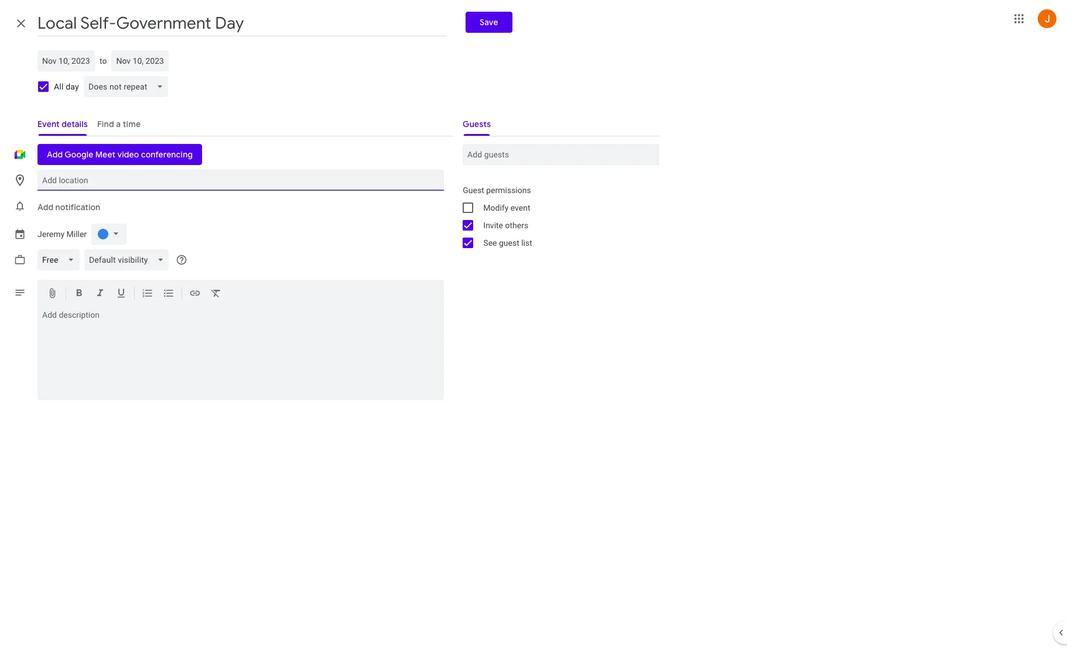 Task type: describe. For each thing, give the bounding box(es) containing it.
all day
[[54, 82, 79, 91]]

all
[[54, 82, 64, 91]]

Title text field
[[37, 11, 447, 36]]

remove formatting image
[[210, 288, 222, 301]]

see
[[483, 238, 497, 248]]

formatting options toolbar
[[37, 280, 444, 308]]

permissions
[[486, 186, 531, 195]]

add notification button
[[33, 193, 105, 221]]

notification
[[55, 202, 100, 213]]

modify event
[[483, 203, 530, 213]]

guest
[[463, 186, 484, 195]]

group containing guest permissions
[[453, 182, 660, 252]]

guest
[[499, 238, 519, 248]]

event
[[511, 203, 530, 213]]

save button
[[465, 12, 512, 33]]

invite
[[483, 221, 503, 230]]

invite others
[[483, 221, 528, 230]]

Location text field
[[42, 170, 439, 191]]

day
[[66, 82, 79, 91]]

numbered list image
[[142, 288, 153, 301]]

add
[[37, 202, 53, 213]]

italic image
[[94, 288, 106, 301]]



Task type: vqa. For each thing, say whether or not it's contained in the screenshot.
group
yes



Task type: locate. For each thing, give the bounding box(es) containing it.
jeremy miller
[[37, 230, 87, 239]]

Guests text field
[[468, 144, 655, 165]]

underline image
[[115, 288, 127, 301]]

Description text field
[[37, 310, 444, 398]]

jeremy
[[37, 230, 64, 239]]

see guest list
[[483, 238, 532, 248]]

add notification
[[37, 202, 100, 213]]

bulleted list image
[[163, 288, 175, 301]]

End date text field
[[116, 54, 164, 68]]

None field
[[84, 76, 173, 97], [37, 249, 84, 271], [84, 249, 173, 271], [84, 76, 173, 97], [37, 249, 84, 271], [84, 249, 173, 271]]

list
[[521, 238, 532, 248]]

Start date text field
[[42, 54, 90, 68]]

bold image
[[73, 288, 85, 301]]

guest permissions
[[463, 186, 531, 195]]

group
[[453, 182, 660, 252]]

others
[[505, 221, 528, 230]]

to
[[100, 56, 107, 66]]

save
[[480, 17, 498, 28]]

modify
[[483, 203, 509, 213]]

miller
[[66, 230, 87, 239]]

insert link image
[[189, 288, 201, 301]]



